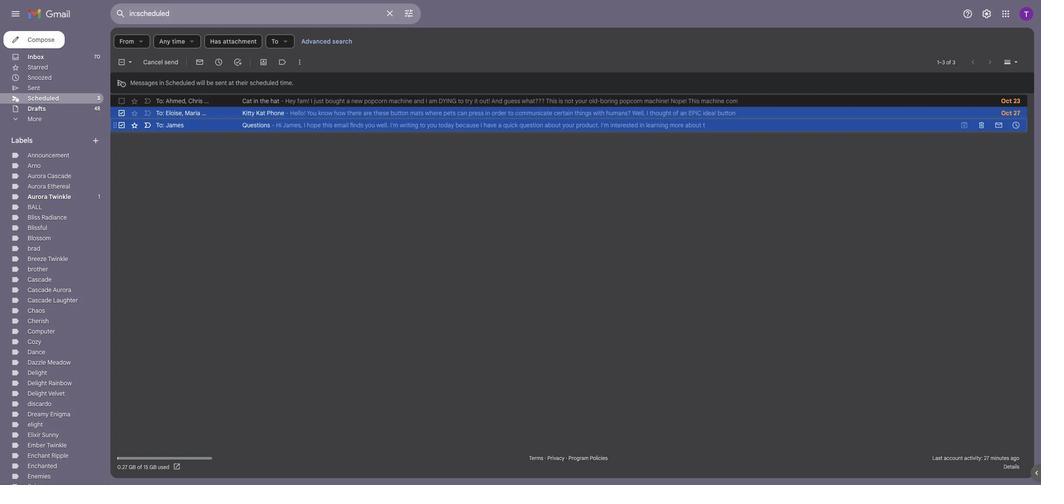 Task type: locate. For each thing, give the bounding box(es) containing it.
starred
[[28, 63, 48, 71]]

sent
[[28, 84, 40, 92]]

2 you from the left
[[427, 121, 437, 129]]

1 i'm from the left
[[390, 121, 398, 129]]

1 vertical spatial delight
[[28, 379, 47, 387]]

oct
[[1002, 97, 1013, 105], [1002, 109, 1013, 117]]

...
[[204, 97, 209, 105], [202, 109, 207, 117]]

1 row from the top
[[110, 95, 1028, 107]]

row down not
[[110, 107, 1028, 119]]

fam!
[[297, 97, 310, 105]]

enigma
[[50, 410, 70, 418]]

dazzle meadow link
[[28, 359, 71, 366]]

main menu image
[[10, 9, 21, 19]]

i'm down with
[[601, 121, 609, 129]]

0 vertical spatial to
[[458, 97, 464, 105]]

a left the 'new'
[[347, 97, 350, 105]]

2 oct from the top
[[1002, 109, 1013, 117]]

oct 27
[[1002, 109, 1021, 117]]

row down certain
[[110, 119, 1028, 131]]

aurora up ball link
[[28, 193, 47, 201]]

machine up "idea!"
[[702, 97, 725, 105]]

delight link
[[28, 369, 47, 377]]

1 vertical spatial ,
[[182, 109, 184, 117]]

scheduled
[[166, 79, 195, 87], [28, 95, 59, 102]]

blossom
[[28, 234, 51, 242]]

twinkle for ember twinkle
[[47, 441, 67, 449]]

out!
[[480, 97, 490, 105]]

cascade down cascade link at left
[[28, 286, 52, 294]]

elight
[[28, 421, 43, 429]]

1 vertical spatial twinkle
[[48, 255, 68, 263]]

ball
[[28, 203, 42, 211]]

cascade up chaos
[[28, 296, 52, 304]]

1 delight from the top
[[28, 369, 47, 377]]

the
[[260, 97, 269, 105]]

twinkle down ethereal
[[49, 193, 71, 201]]

machine
[[389, 97, 413, 105], [702, 97, 725, 105]]

your down certain
[[563, 121, 575, 129]]

0 vertical spatial ,
[[185, 97, 187, 105]]

1 vertical spatial oct
[[1002, 109, 1013, 117]]

2 machine from the left
[[702, 97, 725, 105]]

gb right 15
[[150, 464, 157, 470]]

delight down delight link
[[28, 379, 47, 387]]

you down are
[[365, 121, 375, 129]]

writing
[[400, 121, 419, 129]]

None checkbox
[[117, 58, 126, 66], [117, 97, 126, 105], [117, 109, 126, 117], [117, 121, 126, 129], [117, 58, 126, 66], [117, 97, 126, 105], [117, 109, 126, 117], [117, 121, 126, 129]]

- right the hat
[[281, 97, 284, 105]]

cascade down the brother
[[28, 276, 52, 284]]

eloise
[[166, 109, 182, 117]]

1 horizontal spatial 3
[[943, 59, 946, 65]]

dance
[[28, 348, 45, 356]]

toolbar inside row
[[956, 121, 1025, 129]]

... for to: eloise , maria ...
[[202, 109, 207, 117]]

1 · from the left
[[545, 455, 546, 461]]

2 to: from the top
[[156, 109, 164, 117]]

row up certain
[[110, 95, 1028, 107]]

2 horizontal spatial to
[[508, 109, 514, 117]]

press
[[469, 109, 484, 117]]

i'm
[[390, 121, 398, 129], [601, 121, 609, 129]]

twinkle for breeze twinkle
[[48, 255, 68, 263]]

blossom link
[[28, 234, 51, 242]]

main content
[[110, 28, 1035, 478]]

1 horizontal spatial gb
[[150, 464, 157, 470]]

gmail image
[[28, 5, 75, 22]]

, left the chris
[[185, 97, 187, 105]]

aurora
[[28, 172, 46, 180], [28, 183, 46, 190], [28, 193, 47, 201], [53, 286, 71, 294]]

cat in the hat - hey fam! i just bought a new popcorn machine and i am dying to try it out! and guess what??? this is not your old-boring popcorn machine! nope! this machine com
[[243, 97, 738, 105]]

27 down 23
[[1014, 109, 1021, 117]]

mark as unread image
[[196, 58, 204, 66]]

enchant ripple link
[[28, 452, 69, 460]]

2 button from the left
[[718, 109, 736, 117]]

of left 15
[[137, 464, 142, 470]]

delight rainbow
[[28, 379, 72, 387]]

hat
[[271, 97, 280, 105]]

2 vertical spatial delight
[[28, 390, 47, 397]]

certain
[[554, 109, 573, 117]]

, for eloise
[[182, 109, 184, 117]]

to: for eloise
[[156, 109, 164, 117]]

48
[[94, 105, 100, 112]]

0 horizontal spatial to
[[420, 121, 426, 129]]

ethereal
[[47, 183, 70, 190]]

enchant ripple
[[28, 452, 69, 460]]

from
[[120, 38, 134, 45]]

thought
[[650, 109, 672, 117]]

of
[[947, 59, 952, 65], [673, 109, 679, 117], [137, 464, 142, 470]]

... right maria
[[202, 109, 207, 117]]

2 horizontal spatial 3
[[953, 59, 956, 65]]

aurora twinkle
[[28, 193, 71, 201]]

twinkle up the ripple
[[47, 441, 67, 449]]

0 horizontal spatial ·
[[545, 455, 546, 461]]

1 vertical spatial 1
[[98, 193, 100, 200]]

computer
[[28, 328, 55, 335]]

2 row from the top
[[110, 107, 1028, 119]]

0 vertical spatial twinkle
[[49, 193, 71, 201]]

1 horizontal spatial 1
[[938, 59, 940, 65]]

just
[[314, 97, 324, 105]]

1 horizontal spatial you
[[427, 121, 437, 129]]

cascade laughter
[[28, 296, 78, 304]]

labels image
[[278, 58, 287, 66]]

any time
[[159, 38, 185, 45]]

0 vertical spatial ...
[[204, 97, 209, 105]]

to: left ahmed
[[156, 97, 164, 105]]

toolbar
[[956, 121, 1025, 129]]

2 vertical spatial to:
[[156, 121, 164, 129]]

footer
[[110, 454, 1028, 471]]

scheduled inside labels navigation
[[28, 95, 59, 102]]

popcorn up these
[[364, 97, 388, 105]]

main content containing from
[[110, 28, 1035, 478]]

twinkle right breeze
[[48, 255, 68, 263]]

0 vertical spatial scheduled
[[166, 79, 195, 87]]

search
[[333, 38, 353, 45]]

support image
[[963, 9, 974, 19]]

to
[[272, 38, 279, 45]]

1 horizontal spatial about
[[686, 121, 702, 129]]

1 horizontal spatial of
[[673, 109, 679, 117]]

pets
[[444, 109, 456, 117]]

drafts
[[28, 105, 46, 113]]

ball link
[[28, 203, 42, 211]]

1 inside main content
[[938, 59, 940, 65]]

delight for delight velvet
[[28, 390, 47, 397]]

row
[[110, 95, 1028, 107], [110, 107, 1028, 119], [110, 119, 1028, 131]]

3 delight from the top
[[28, 390, 47, 397]]

0 horizontal spatial gb
[[129, 464, 136, 470]]

has
[[210, 38, 221, 45]]

i'm right well.
[[390, 121, 398, 129]]

cascade aurora link
[[28, 286, 71, 294]]

about down certain
[[545, 121, 561, 129]]

· right 'terms'
[[545, 455, 546, 461]]

your
[[576, 97, 588, 105], [563, 121, 575, 129]]

- left hi
[[272, 121, 275, 129]]

cascade link
[[28, 276, 52, 284]]

2 vertical spatial of
[[137, 464, 142, 470]]

0 horizontal spatial 3
[[97, 95, 100, 101]]

delight velvet link
[[28, 390, 65, 397]]

this left is
[[546, 97, 558, 105]]

delight up the discardo link
[[28, 390, 47, 397]]

1 inside labels navigation
[[98, 193, 100, 200]]

1 horizontal spatial machine
[[702, 97, 725, 105]]

to: left eloise
[[156, 109, 164, 117]]

2 vertical spatial twinkle
[[47, 441, 67, 449]]

1 button from the left
[[391, 109, 409, 117]]

1 you from the left
[[365, 121, 375, 129]]

to left try
[[458, 97, 464, 105]]

bliss radiance
[[28, 214, 67, 221]]

twinkle for aurora twinkle
[[49, 193, 71, 201]]

1 vertical spatial to
[[508, 109, 514, 117]]

1 to: from the top
[[156, 97, 164, 105]]

- left hello!
[[286, 109, 289, 117]]

i left have
[[481, 121, 482, 129]]

1 horizontal spatial popcorn
[[620, 97, 643, 105]]

a right have
[[499, 121, 502, 129]]

oct down the oct 23
[[1002, 109, 1013, 117]]

0 vertical spatial delight
[[28, 369, 47, 377]]

compose button
[[3, 31, 65, 48]]

computer link
[[28, 328, 55, 335]]

1 vertical spatial scheduled
[[28, 95, 59, 102]]

0 horizontal spatial 1
[[98, 193, 100, 200]]

about left the t
[[686, 121, 702, 129]]

new
[[352, 97, 363, 105]]

of left an
[[673, 109, 679, 117]]

0 horizontal spatial button
[[391, 109, 409, 117]]

labels heading
[[11, 136, 91, 145]]

where
[[425, 109, 442, 117]]

more image
[[296, 58, 304, 66]]

dreamy enigma link
[[28, 410, 70, 418]]

oct for oct 27
[[1002, 109, 1013, 117]]

you down the 'where'
[[427, 121, 437, 129]]

activity:
[[965, 455, 983, 461]]

0 horizontal spatial 27
[[985, 455, 990, 461]]

0 horizontal spatial ,
[[182, 109, 184, 117]]

0 vertical spatial to:
[[156, 97, 164, 105]]

0 horizontal spatial this
[[546, 97, 558, 105]]

your right not
[[576, 97, 588, 105]]

in left the
[[254, 97, 258, 105]]

Search mail text field
[[129, 9, 380, 18]]

aurora down arno link
[[28, 172, 46, 180]]

to: eloise , maria ...
[[156, 109, 207, 117]]

1 horizontal spatial scheduled
[[166, 79, 195, 87]]

1 horizontal spatial ·
[[566, 455, 568, 461]]

1 vertical spatial to:
[[156, 109, 164, 117]]

machine left and
[[389, 97, 413, 105]]

toggle split pane mode image
[[1004, 58, 1012, 66]]

scheduled inside main content
[[166, 79, 195, 87]]

... right the chris
[[204, 97, 209, 105]]

... for to: ahmed , chris ...
[[204, 97, 209, 105]]

to:
[[156, 97, 164, 105], [156, 109, 164, 117], [156, 121, 164, 129]]

27
[[1014, 109, 1021, 117], [985, 455, 990, 461]]

from button
[[114, 35, 150, 48]]

2 horizontal spatial -
[[286, 109, 289, 117]]

cascade for cascade link at left
[[28, 276, 52, 284]]

oct left 23
[[1002, 97, 1013, 105]]

enchanted link
[[28, 462, 57, 470]]

1 vertical spatial ...
[[202, 109, 207, 117]]

· right privacy link
[[566, 455, 568, 461]]

, left maria
[[182, 109, 184, 117]]

0 vertical spatial oct
[[1002, 97, 1013, 105]]

twinkle
[[49, 193, 71, 201], [48, 255, 68, 263], [47, 441, 67, 449]]

0 vertical spatial -
[[281, 97, 284, 105]]

guess
[[504, 97, 521, 105]]

this up epic
[[689, 97, 700, 105]]

at
[[229, 79, 234, 87]]

aurora up the aurora twinkle "link"
[[28, 183, 46, 190]]

1
[[938, 59, 940, 65], [98, 193, 100, 200]]

hey
[[285, 97, 296, 105]]

27 inside last account activity: 27 minutes ago details
[[985, 455, 990, 461]]

1 horizontal spatial 27
[[1014, 109, 1021, 117]]

0 horizontal spatial you
[[365, 121, 375, 129]]

0 vertical spatial your
[[576, 97, 588, 105]]

chaos
[[28, 307, 45, 315]]

scheduled up drafts link
[[28, 95, 59, 102]]

1 oct from the top
[[1002, 97, 1013, 105]]

to: left james
[[156, 121, 164, 129]]

has attachment button
[[205, 35, 263, 48]]

0 horizontal spatial i'm
[[390, 121, 398, 129]]

0 horizontal spatial machine
[[389, 97, 413, 105]]

0 vertical spatial of
[[947, 59, 952, 65]]

cell inside main content
[[949, 121, 956, 129]]

0 horizontal spatial a
[[347, 97, 350, 105]]

cell
[[949, 121, 956, 129]]

0 horizontal spatial about
[[545, 121, 561, 129]]

button
[[391, 109, 409, 117], [718, 109, 736, 117]]

kat
[[256, 109, 265, 117]]

snooze image
[[215, 58, 223, 66]]

aurora up the laughter
[[53, 286, 71, 294]]

there
[[347, 109, 362, 117]]

0 horizontal spatial scheduled
[[28, 95, 59, 102]]

1 horizontal spatial i'm
[[601, 121, 609, 129]]

1 vertical spatial of
[[673, 109, 679, 117]]

1 for 1 – 3 of 3
[[938, 59, 940, 65]]

1 vertical spatial 27
[[985, 455, 990, 461]]

2 this from the left
[[689, 97, 700, 105]]

attachment
[[223, 38, 257, 45]]

gb right "0.27"
[[129, 464, 136, 470]]

popcorn
[[364, 97, 388, 105], [620, 97, 643, 105]]

is
[[559, 97, 563, 105]]

1 horizontal spatial button
[[718, 109, 736, 117]]

0 vertical spatial 27
[[1014, 109, 1021, 117]]

clear search image
[[381, 5, 399, 22]]

button down the com
[[718, 109, 736, 117]]

dreamy
[[28, 410, 49, 418]]

1 horizontal spatial this
[[689, 97, 700, 105]]

0 horizontal spatial of
[[137, 464, 142, 470]]

velvet
[[48, 390, 65, 397]]

to right order at the left of the page
[[508, 109, 514, 117]]

1 horizontal spatial ,
[[185, 97, 187, 105]]

button up 'writing' at the top of page
[[391, 109, 409, 117]]

0 horizontal spatial your
[[563, 121, 575, 129]]

1 vertical spatial your
[[563, 121, 575, 129]]

None search field
[[110, 3, 421, 24]]

3 row from the top
[[110, 119, 1028, 131]]

1 vertical spatial -
[[286, 109, 289, 117]]

elixir sunny
[[28, 431, 59, 439]]

learning
[[646, 121, 669, 129]]

details link
[[1004, 463, 1020, 470]]

0 horizontal spatial -
[[272, 121, 275, 129]]

advanced search options image
[[400, 5, 418, 22]]

0 horizontal spatial popcorn
[[364, 97, 388, 105]]

cascade for cascade laughter
[[28, 296, 52, 304]]

a
[[347, 97, 350, 105], [499, 121, 502, 129]]

0 vertical spatial 1
[[938, 59, 940, 65]]

with
[[593, 109, 605, 117]]

2 delight from the top
[[28, 379, 47, 387]]

aurora for aurora cascade
[[28, 172, 46, 180]]

be
[[207, 79, 214, 87]]

27 right activity:
[[985, 455, 990, 461]]

arno
[[28, 162, 41, 170]]

of right –
[[947, 59, 952, 65]]

delight down the dazzle on the left
[[28, 369, 47, 377]]

1 horizontal spatial to
[[458, 97, 464, 105]]

to down mats at the top left of the page
[[420, 121, 426, 129]]

1 popcorn from the left
[[364, 97, 388, 105]]

scheduled up to: ahmed , chris ... at the top left
[[166, 79, 195, 87]]

i right the well,
[[647, 109, 649, 117]]

1 horizontal spatial a
[[499, 121, 502, 129]]

has attachment
[[210, 38, 257, 45]]

2 vertical spatial to
[[420, 121, 426, 129]]

0 vertical spatial a
[[347, 97, 350, 105]]

footer containing terms
[[110, 454, 1028, 471]]

popcorn up the well,
[[620, 97, 643, 105]]



Task type: describe. For each thing, give the bounding box(es) containing it.
to: james
[[156, 121, 184, 129]]

aurora ethereal
[[28, 183, 70, 190]]

i left just
[[311, 97, 313, 105]]

in down the well,
[[640, 121, 645, 129]]

1 about from the left
[[545, 121, 561, 129]]

labels navigation
[[0, 28, 110, 485]]

terms
[[529, 455, 544, 461]]

last
[[933, 455, 943, 461]]

in left order at the left of the page
[[486, 109, 490, 117]]

announcement
[[28, 151, 69, 159]]

1 for 1
[[98, 193, 100, 200]]

time.
[[280, 79, 294, 87]]

and
[[492, 97, 503, 105]]

elixir sunny link
[[28, 431, 59, 439]]

settings image
[[982, 9, 993, 19]]

follow link to manage storage image
[[173, 463, 182, 471]]

elixir
[[28, 431, 41, 439]]

2 horizontal spatial of
[[947, 59, 952, 65]]

cascade laughter link
[[28, 296, 78, 304]]

bought
[[326, 97, 345, 105]]

bliss
[[28, 214, 40, 221]]

any time button
[[154, 35, 201, 48]]

more
[[28, 115, 42, 123]]

cherish
[[28, 317, 49, 325]]

labels
[[11, 136, 33, 145]]

delight for delight rainbow
[[28, 379, 47, 387]]

aurora for aurora ethereal
[[28, 183, 46, 190]]

1 horizontal spatial your
[[576, 97, 588, 105]]

of inside footer
[[137, 464, 142, 470]]

terms · privacy · program policies
[[529, 455, 608, 461]]

0.27
[[117, 464, 128, 470]]

today
[[439, 121, 454, 129]]

will
[[197, 79, 205, 87]]

used
[[158, 464, 169, 470]]

advanced
[[302, 38, 331, 45]]

2 · from the left
[[566, 455, 568, 461]]

any
[[159, 38, 171, 45]]

details
[[1004, 463, 1020, 470]]

hello!
[[290, 109, 306, 117]]

well.
[[377, 121, 389, 129]]

cascade for cascade aurora
[[28, 286, 52, 294]]

2 gb from the left
[[150, 464, 157, 470]]

compose
[[28, 36, 55, 44]]

how
[[334, 109, 346, 117]]

1 gb from the left
[[129, 464, 136, 470]]

are
[[363, 109, 372, 117]]

search mail image
[[113, 6, 129, 22]]

breeze
[[28, 255, 47, 263]]

, for ahmed
[[185, 97, 187, 105]]

question
[[520, 121, 544, 129]]

to button
[[266, 35, 295, 48]]

com
[[726, 97, 738, 105]]

it
[[475, 97, 478, 105]]

delight for delight link
[[28, 369, 47, 377]]

cozy
[[28, 338, 41, 346]]

footer inside main content
[[110, 454, 1028, 471]]

1 this from the left
[[546, 97, 558, 105]]

ember twinkle link
[[28, 441, 67, 449]]

dazzle
[[28, 359, 46, 366]]

ripple
[[52, 452, 69, 460]]

aurora for aurora twinkle
[[28, 193, 47, 201]]

2 i'm from the left
[[601, 121, 609, 129]]

well,
[[633, 109, 646, 117]]

advanced search
[[302, 38, 353, 45]]

snoozed link
[[28, 74, 52, 82]]

things
[[575, 109, 592, 117]]

1 – 3 of 3
[[938, 59, 956, 65]]

time
[[172, 38, 185, 45]]

2 vertical spatial -
[[272, 121, 275, 129]]

dance link
[[28, 348, 45, 356]]

2 about from the left
[[686, 121, 702, 129]]

you
[[307, 109, 317, 117]]

minutes
[[991, 455, 1010, 461]]

i left hope
[[304, 121, 306, 129]]

in right messages
[[159, 79, 164, 87]]

ago
[[1011, 455, 1020, 461]]

cat
[[243, 97, 252, 105]]

privacy
[[548, 455, 565, 461]]

15
[[143, 464, 148, 470]]

phone
[[267, 109, 284, 117]]

move to inbox image
[[259, 58, 268, 66]]

aurora ethereal link
[[28, 183, 70, 190]]

23
[[1014, 97, 1021, 105]]

messages in scheduled will be sent at their scheduled time.
[[130, 79, 294, 87]]

blissful link
[[28, 224, 47, 232]]

aurora twinkle link
[[28, 193, 71, 201]]

because
[[456, 121, 479, 129]]

1 horizontal spatial -
[[281, 97, 284, 105]]

mats
[[410, 109, 424, 117]]

scheduled
[[250, 79, 279, 87]]

enchanted
[[28, 462, 57, 470]]

dazzle meadow
[[28, 359, 71, 366]]

i left am
[[426, 97, 428, 105]]

3 to: from the top
[[156, 121, 164, 129]]

try
[[465, 97, 473, 105]]

meadow
[[47, 359, 71, 366]]

inbox
[[28, 53, 44, 61]]

to: for ahmed
[[156, 97, 164, 105]]

cascade up ethereal
[[47, 172, 71, 180]]

and
[[414, 97, 424, 105]]

add to tasks image
[[234, 58, 242, 66]]

breeze twinkle
[[28, 255, 68, 263]]

cancel send button
[[140, 54, 182, 70]]

brad link
[[28, 245, 40, 252]]

of inside row
[[673, 109, 679, 117]]

oct for oct 23
[[1002, 97, 1013, 105]]

account
[[944, 455, 964, 461]]

bliss radiance link
[[28, 214, 67, 221]]

drafts link
[[28, 105, 46, 113]]

an
[[681, 109, 687, 117]]

sent
[[215, 79, 227, 87]]

3 inside labels navigation
[[97, 95, 100, 101]]

70
[[94, 54, 100, 60]]

brother link
[[28, 265, 48, 273]]

interested
[[611, 121, 639, 129]]

0.27 gb of 15 gb used
[[117, 464, 169, 470]]

1 vertical spatial a
[[499, 121, 502, 129]]

these
[[374, 109, 389, 117]]

1 machine from the left
[[389, 97, 413, 105]]

sent link
[[28, 84, 40, 92]]

2 popcorn from the left
[[620, 97, 643, 105]]



Task type: vqa. For each thing, say whether or not it's contained in the screenshot.
was within the Outside of television, Schwartz was a licensed hypnotherapist with an office in Palm Springs . [2] He also painted, pursued past life regressions , and authored several non-fiction and fictional books. [2]
no



